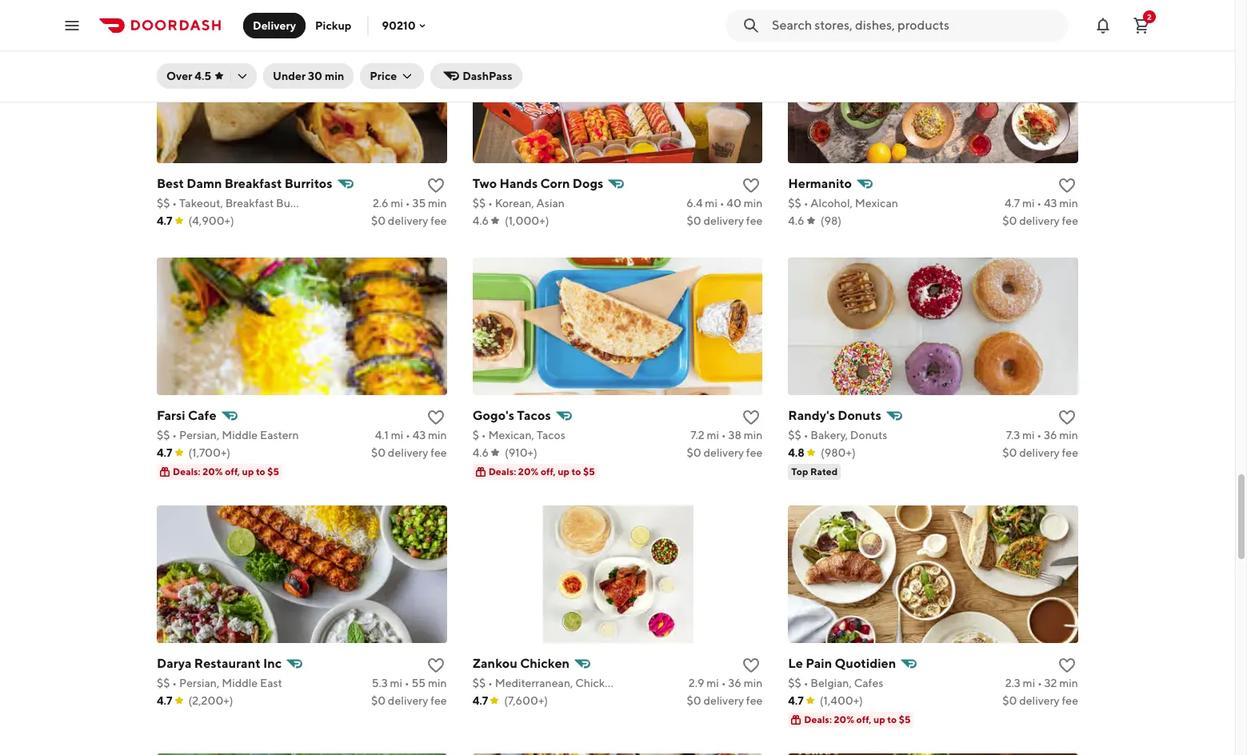 Task type: vqa. For each thing, say whether or not it's contained in the screenshot.


Task type: locate. For each thing, give the bounding box(es) containing it.
mi for hermanito
[[1022, 197, 1035, 210]]

7.3 mi • 36 min
[[1006, 429, 1079, 442]]

delivery down 6.4 mi • 40 min
[[704, 214, 744, 227]]

1 vertical spatial tacos
[[537, 429, 566, 442]]

deals: 20% off, up to $5
[[173, 466, 279, 478], [489, 466, 595, 478], [804, 714, 911, 726]]

$​0 for gogo's tacos
[[687, 446, 701, 459]]

top
[[792, 466, 808, 478]]

fee down 2.9 mi • 36 min
[[746, 694, 763, 707]]

click to add this store to your saved list image up 4.7 mi • 43 min
[[1058, 176, 1077, 195]]

open menu image
[[62, 16, 82, 35]]

delivery down 2.9 mi • 36 min
[[704, 694, 744, 707]]

$​0 delivery fee down 4.1 mi • 43 min
[[371, 446, 447, 459]]

2 horizontal spatial off,
[[857, 714, 872, 726]]

delivery down '7.2 mi • 38 min'
[[704, 446, 744, 459]]

burritos
[[285, 176, 332, 191]]

click to add this store to your saved list image for zankou chicken
[[742, 656, 761, 675]]

$$ down farsi
[[157, 429, 170, 442]]

off, down (1,400+)
[[857, 714, 872, 726]]

$​0 down '2.3'
[[1003, 694, 1017, 707]]

chicken up the "$$ • mediterranean, chicken"
[[520, 656, 570, 671]]

min for darya restaurant inc
[[428, 677, 447, 690]]

$​0 down 7.2
[[687, 446, 701, 459]]

4.7 for farsi cafe
[[157, 446, 172, 459]]

click to add this store to your saved list image for two hands corn dogs
[[742, 176, 761, 195]]

middle down restaurant
[[222, 677, 258, 690]]

fee down 7.3 mi • 36 min at the right bottom of the page
[[1062, 446, 1079, 459]]

0 horizontal spatial deals:
[[173, 466, 201, 478]]

$$ • belgian, cafes
[[788, 677, 884, 690]]

delivery down 5.3 mi • 55 min
[[388, 694, 428, 707]]

dogs
[[573, 176, 603, 191]]

gogo's
[[473, 408, 515, 423]]

price
[[370, 70, 397, 82]]

$​0 delivery fee down 5.3 mi • 55 min
[[371, 694, 447, 707]]

zankou
[[473, 656, 518, 671]]

min inside button
[[325, 70, 344, 82]]

persian, up (2,200+)
[[179, 677, 220, 690]]

$​0 down 4.7 mi • 43 min
[[1003, 214, 1017, 227]]

farsi cafe
[[157, 408, 216, 423]]

43
[[1044, 197, 1057, 210], [413, 429, 426, 442]]

(1,400+)
[[820, 694, 863, 707]]

1 middle from the top
[[222, 429, 258, 442]]

off, down (1,700+)
[[225, 466, 240, 478]]

0 horizontal spatial up
[[242, 466, 254, 478]]

$$ for le pain quotidien
[[788, 677, 802, 690]]

1 vertical spatial 43
[[413, 429, 426, 442]]

2
[[1147, 12, 1152, 21]]

0 horizontal spatial click to add this store to your saved list image
[[426, 656, 445, 675]]

cafe
[[188, 408, 216, 423]]

fee down 6.4 mi • 40 min
[[746, 214, 763, 227]]

$​0 for darya restaurant inc
[[371, 694, 386, 707]]

delivery for darya restaurant inc
[[388, 694, 428, 707]]

belgian,
[[811, 677, 852, 690]]

donuts up (980+)
[[850, 429, 888, 442]]

delivery down 7.3 mi • 36 min at the right bottom of the page
[[1019, 446, 1060, 459]]

best
[[157, 176, 184, 191]]

$$ • persian, middle east
[[157, 677, 282, 690]]

korean,
[[495, 197, 534, 210]]

click to add this store to your saved list image up 4.1 mi • 43 min
[[426, 408, 445, 427]]

quotidien
[[835, 656, 896, 671]]

delivery down 2.3 mi • 32 min
[[1019, 694, 1060, 707]]

le pain quotidien
[[788, 656, 896, 671]]

2 horizontal spatial $5
[[899, 714, 911, 726]]

deals: for pain
[[804, 714, 832, 726]]

1 horizontal spatial to
[[572, 466, 581, 478]]

20% down (1,400+)
[[834, 714, 855, 726]]

up for gogo's tacos
[[558, 466, 570, 478]]

2.3
[[1005, 677, 1021, 690]]

1 horizontal spatial 43
[[1044, 197, 1057, 210]]

$​0 for zankou chicken
[[687, 694, 701, 707]]

1 vertical spatial persian,
[[179, 677, 220, 690]]

1 horizontal spatial deals: 20% off, up to $5
[[489, 466, 595, 478]]

over
[[166, 70, 192, 82]]

7.2
[[691, 429, 705, 442]]

$​0 for le pain quotidien
[[1003, 694, 1017, 707]]

delivery down 2.6 mi • 35 min
[[388, 214, 428, 227]]

0 horizontal spatial deals: 20% off, up to $5
[[173, 466, 279, 478]]

4.6 for gogo's tacos
[[473, 446, 489, 459]]

20% down (1,700+)
[[203, 466, 223, 478]]

pain
[[806, 656, 832, 671]]

deals: 20% off, up to $5 down (910+)
[[489, 466, 595, 478]]

2.9 mi • 36 min
[[689, 677, 763, 690]]

$​0 down 7.3
[[1003, 446, 1017, 459]]

$​0 delivery fee for le pain quotidien
[[1003, 694, 1079, 707]]

delivery for best damn breakfast burritos
[[388, 214, 428, 227]]

$$ down zankou
[[473, 677, 486, 690]]

2 button
[[1126, 9, 1158, 41]]

2 middle from the top
[[222, 677, 258, 690]]

0 vertical spatial persian,
[[179, 429, 220, 442]]

click to add this store to your saved list image for darya restaurant inc
[[426, 656, 445, 675]]

$$ down darya in the bottom of the page
[[157, 677, 170, 690]]

$​0
[[371, 214, 386, 227], [687, 214, 701, 227], [1003, 214, 1017, 227], [371, 446, 386, 459], [687, 446, 701, 459], [1003, 446, 1017, 459], [371, 694, 386, 707], [687, 694, 701, 707], [1003, 694, 1017, 707]]

mexican
[[855, 197, 898, 210]]

2 horizontal spatial 20%
[[834, 714, 855, 726]]

20%
[[203, 466, 223, 478], [518, 466, 539, 478], [834, 714, 855, 726]]

click to add this store to your saved list image up 2.6 mi • 35 min
[[426, 176, 445, 195]]

0 horizontal spatial 20%
[[203, 466, 223, 478]]

deals: for cafe
[[173, 466, 201, 478]]

$ • mexican, tacos
[[473, 429, 566, 442]]

mi
[[391, 197, 403, 210], [705, 197, 718, 210], [1022, 197, 1035, 210], [391, 429, 403, 442], [707, 429, 719, 442], [1022, 429, 1035, 442], [390, 677, 403, 690], [707, 677, 719, 690], [1023, 677, 1035, 690]]

delivery for gogo's tacos
[[704, 446, 744, 459]]

middle
[[222, 429, 258, 442], [222, 677, 258, 690]]

deals: down (910+)
[[489, 466, 516, 478]]

0 horizontal spatial to
[[256, 466, 265, 478]]

2.6
[[373, 197, 389, 210]]

delivery for zankou chicken
[[704, 694, 744, 707]]

36 right 7.3
[[1044, 429, 1057, 442]]

2 persian, from the top
[[179, 677, 220, 690]]

$​0 delivery fee down 7.3 mi • 36 min at the right bottom of the page
[[1003, 446, 1079, 459]]

dashpass
[[463, 70, 513, 82]]

1 persian, from the top
[[179, 429, 220, 442]]

fee for darya restaurant inc
[[431, 694, 447, 707]]

middle for restaurant
[[222, 677, 258, 690]]

over 4.5 button
[[157, 63, 257, 89]]

fee for farsi cafe
[[431, 446, 447, 459]]

up down cafes
[[874, 714, 885, 726]]

delivery
[[253, 19, 296, 32]]

0 vertical spatial middle
[[222, 429, 258, 442]]

breakfast
[[225, 176, 282, 191], [225, 197, 274, 210]]

0 vertical spatial 36
[[1044, 429, 1057, 442]]

click to add this store to your saved list image up 5.3 mi • 55 min
[[426, 656, 445, 675]]

20% down (910+)
[[518, 466, 539, 478]]

0 horizontal spatial $5
[[267, 466, 279, 478]]

$$ • bakery, donuts
[[788, 429, 888, 442]]

fee down 4.7 mi • 43 min
[[1062, 214, 1079, 227]]

$​0 delivery fee down 4.7 mi • 43 min
[[1003, 214, 1079, 227]]

0 horizontal spatial 36
[[728, 677, 742, 690]]

1 horizontal spatial up
[[558, 466, 570, 478]]

32
[[1045, 677, 1057, 690]]

persian,
[[179, 429, 220, 442], [179, 677, 220, 690]]

up down $ • mexican, tacos
[[558, 466, 570, 478]]

$$ for best damn breakfast burritos
[[157, 197, 170, 210]]

$​0 down 5.3
[[371, 694, 386, 707]]

off, for tacos
[[541, 466, 556, 478]]

best damn breakfast burritos
[[157, 176, 332, 191]]

fee down 5.3 mi • 55 min
[[431, 694, 447, 707]]

4.6 down $
[[473, 446, 489, 459]]

chicken
[[520, 656, 570, 671], [575, 677, 618, 690]]

$​0 delivery fee down 6.4 mi • 40 min
[[687, 214, 763, 227]]

fee down 4.1 mi • 43 min
[[431, 446, 447, 459]]

$​0 delivery fee down 2.9 mi • 36 min
[[687, 694, 763, 707]]

$$ for two hands corn dogs
[[473, 197, 486, 210]]

4.6 down two
[[473, 214, 489, 227]]

deals: 20% off, up to $5 down (1,700+)
[[173, 466, 279, 478]]

$$ for randy's donuts
[[788, 429, 802, 442]]

$​0 down 2.6
[[371, 214, 386, 227]]

click to add this store to your saved list image for best damn breakfast burritos
[[426, 176, 445, 195]]

$​0 down 2.9
[[687, 694, 701, 707]]

(980+)
[[821, 446, 856, 459]]

alcohol,
[[811, 197, 853, 210]]

fee for two hands corn dogs
[[746, 214, 763, 227]]

2 horizontal spatial to
[[887, 714, 897, 726]]

deals: down (1,400+)
[[804, 714, 832, 726]]

$$ down hermanito
[[788, 197, 802, 210]]

35
[[412, 197, 426, 210]]

top rated
[[792, 466, 838, 478]]

2 horizontal spatial deals: 20% off, up to $5
[[804, 714, 911, 726]]

2 horizontal spatial up
[[874, 714, 885, 726]]

breakfast up $$ • takeout, breakfast burrito
[[225, 176, 282, 191]]

randy's donuts
[[788, 408, 881, 423]]

delivery down 4.1 mi • 43 min
[[388, 446, 428, 459]]

1 horizontal spatial 36
[[1044, 429, 1057, 442]]

click to add this store to your saved list image up '7.2 mi • 38 min'
[[742, 408, 761, 427]]

$$ down "le"
[[788, 677, 802, 690]]

fee down '7.2 mi • 38 min'
[[746, 446, 763, 459]]

2 horizontal spatial deals:
[[804, 714, 832, 726]]

1 vertical spatial 36
[[728, 677, 742, 690]]

$​0 delivery fee down 2.6 mi • 35 min
[[371, 214, 447, 227]]

off, for pain
[[857, 714, 872, 726]]

off, down $ • mexican, tacos
[[541, 466, 556, 478]]

3 items, open order cart image
[[1132, 16, 1151, 35]]

mi for zankou chicken
[[707, 677, 719, 690]]

$$ • mediterranean, chicken
[[473, 677, 618, 690]]

5.3
[[372, 677, 388, 690]]

breakfast down best damn breakfast burritos
[[225, 197, 274, 210]]

click to add this store to your saved list image up 7.3 mi • 36 min at the right bottom of the page
[[1058, 408, 1077, 427]]

43 for hermanito
[[1044, 197, 1057, 210]]

tacos up (910+)
[[537, 429, 566, 442]]

2 horizontal spatial click to add this store to your saved list image
[[1058, 656, 1077, 675]]

click to add this store to your saved list image up 2.9 mi • 36 min
[[742, 656, 761, 675]]

1 horizontal spatial deals:
[[489, 466, 516, 478]]

0 vertical spatial chicken
[[520, 656, 570, 671]]

$$ for hermanito
[[788, 197, 802, 210]]

click to add this store to your saved list image up 6.4 mi • 40 min
[[742, 176, 761, 195]]

pickup button
[[306, 12, 361, 38]]

$​0 delivery fee for farsi cafe
[[371, 446, 447, 459]]

persian, for restaurant
[[179, 677, 220, 690]]

6.4
[[687, 197, 703, 210]]

click to add this store to your saved list image
[[426, 176, 445, 195], [742, 176, 761, 195], [1058, 176, 1077, 195], [426, 408, 445, 427], [1058, 408, 1077, 427], [742, 656, 761, 675]]

1 horizontal spatial 20%
[[518, 466, 539, 478]]

4.6 left (98)
[[788, 214, 805, 227]]

tacos up $ • mexican, tacos
[[517, 408, 551, 423]]

donuts
[[838, 408, 881, 423], [850, 429, 888, 442]]

click to add this store to your saved list image
[[742, 408, 761, 427], [426, 656, 445, 675], [1058, 656, 1077, 675]]

fee for gogo's tacos
[[746, 446, 763, 459]]

(1,000+)
[[505, 214, 549, 227]]

36 right 2.9
[[728, 677, 742, 690]]

mi for randy's donuts
[[1022, 429, 1035, 442]]

4.7 for zankou chicken
[[473, 694, 488, 707]]

4.1 mi • 43 min
[[375, 429, 447, 442]]

7.2 mi • 38 min
[[691, 429, 763, 442]]

click to add this store to your saved list image up 2.3 mi • 32 min
[[1058, 656, 1077, 675]]

$​0 down 6.4
[[687, 214, 701, 227]]

$​0 delivery fee for gogo's tacos
[[687, 446, 763, 459]]

1 horizontal spatial $5
[[583, 466, 595, 478]]

$$ down two
[[473, 197, 486, 210]]

up for le pain quotidien
[[874, 714, 885, 726]]

pickup
[[315, 19, 352, 32]]

$​0 delivery fee for randy's donuts
[[1003, 446, 1079, 459]]

zankou chicken
[[473, 656, 570, 671]]

min for zankou chicken
[[744, 677, 763, 690]]

deals: 20% off, up to $5 down (1,400+)
[[804, 714, 911, 726]]

persian, down cafe
[[179, 429, 220, 442]]

$$
[[157, 197, 170, 210], [473, 197, 486, 210], [788, 197, 802, 210], [157, 429, 170, 442], [788, 429, 802, 442], [157, 677, 170, 690], [473, 677, 486, 690], [788, 677, 802, 690]]

$​0 delivery fee
[[371, 214, 447, 227], [687, 214, 763, 227], [1003, 214, 1079, 227], [371, 446, 447, 459], [687, 446, 763, 459], [1003, 446, 1079, 459], [371, 694, 447, 707], [687, 694, 763, 707], [1003, 694, 1079, 707]]

0 horizontal spatial off,
[[225, 466, 240, 478]]

1 horizontal spatial click to add this store to your saved list image
[[742, 408, 761, 427]]

$​0 down 4.1
[[371, 446, 386, 459]]

chicken right mediterranean,
[[575, 677, 618, 690]]

damn
[[187, 176, 222, 191]]

tacos
[[517, 408, 551, 423], [537, 429, 566, 442]]

$​0 delivery fee for zankou chicken
[[687, 694, 763, 707]]

$5 for farsi cafe
[[267, 466, 279, 478]]

up down $$ • persian, middle eastern
[[242, 466, 254, 478]]

4.6
[[473, 214, 489, 227], [788, 214, 805, 227], [473, 446, 489, 459]]

delivery down 4.7 mi • 43 min
[[1019, 214, 1060, 227]]

1 vertical spatial middle
[[222, 677, 258, 690]]

1 horizontal spatial off,
[[541, 466, 556, 478]]

$​0 delivery fee for best damn breakfast burritos
[[371, 214, 447, 227]]

to
[[256, 466, 265, 478], [572, 466, 581, 478], [887, 714, 897, 726]]

2.3 mi • 32 min
[[1005, 677, 1079, 690]]

deals: down (1,700+)
[[173, 466, 201, 478]]

min for le pain quotidien
[[1060, 677, 1079, 690]]

(4,900+)
[[188, 214, 234, 227]]

0 vertical spatial 43
[[1044, 197, 1057, 210]]

$​0 delivery fee down '7.2 mi • 38 min'
[[687, 446, 763, 459]]

fee down 2.3 mi • 32 min
[[1062, 694, 1079, 707]]

$$ down 'best'
[[157, 197, 170, 210]]

$$ up the 4.8
[[788, 429, 802, 442]]

fee down 2.6 mi • 35 min
[[431, 214, 447, 227]]

mediterranean,
[[495, 677, 573, 690]]

1 vertical spatial chicken
[[575, 677, 618, 690]]

middle up (1,700+)
[[222, 429, 258, 442]]

mi for darya restaurant inc
[[390, 677, 403, 690]]

min for hermanito
[[1060, 197, 1079, 210]]

0 horizontal spatial 43
[[413, 429, 426, 442]]

$​0 delivery fee down 2.3 mi • 32 min
[[1003, 694, 1079, 707]]

$$ for farsi cafe
[[157, 429, 170, 442]]

donuts up the $$ • bakery, donuts on the bottom of the page
[[838, 408, 881, 423]]

up
[[242, 466, 254, 478], [558, 466, 570, 478], [874, 714, 885, 726]]

mexican,
[[488, 429, 534, 442]]



Task type: describe. For each thing, give the bounding box(es) containing it.
burrito
[[276, 197, 312, 210]]

asian
[[537, 197, 565, 210]]

2.9
[[689, 677, 704, 690]]

persian, for cafe
[[179, 429, 220, 442]]

(2,200+)
[[188, 694, 233, 707]]

$5 for gogo's tacos
[[583, 466, 595, 478]]

$​0 delivery fee for darya restaurant inc
[[371, 694, 447, 707]]

36 for zankou chicken
[[728, 677, 742, 690]]

delivery for randy's donuts
[[1019, 446, 1060, 459]]

Store search: begin typing to search for stores available on DoorDash text field
[[772, 16, 1059, 34]]

two
[[473, 176, 497, 191]]

$​0 for randy's donuts
[[1003, 446, 1017, 459]]

hermanito
[[788, 176, 852, 191]]

takeout,
[[179, 197, 223, 210]]

$$ • korean, asian
[[473, 197, 565, 210]]

(1,700+)
[[188, 446, 231, 459]]

farsi
[[157, 408, 185, 423]]

min for randy's donuts
[[1060, 429, 1079, 442]]

4.6 for two hands corn dogs
[[473, 214, 489, 227]]

fee for hermanito
[[1062, 214, 1079, 227]]

fee for zankou chicken
[[746, 694, 763, 707]]

rated
[[810, 466, 838, 478]]

mi for best damn breakfast burritos
[[391, 197, 403, 210]]

darya
[[157, 656, 192, 671]]

$$ for zankou chicken
[[473, 677, 486, 690]]

$​0 for two hands corn dogs
[[687, 214, 701, 227]]

$​0 for farsi cafe
[[371, 446, 386, 459]]

notification bell image
[[1094, 16, 1113, 35]]

under
[[273, 70, 306, 82]]

20% for cafe
[[203, 466, 223, 478]]

click to add this store to your saved list image for gogo's tacos
[[742, 408, 761, 427]]

click to add this store to your saved list image for randy's donuts
[[1058, 408, 1077, 427]]

mi for gogo's tacos
[[707, 429, 719, 442]]

55
[[412, 677, 426, 690]]

deals: for tacos
[[489, 466, 516, 478]]

deals: 20% off, up to $5 for tacos
[[489, 466, 595, 478]]

corn
[[540, 176, 570, 191]]

5.3 mi • 55 min
[[372, 677, 447, 690]]

4.8
[[788, 446, 805, 459]]

hands
[[500, 176, 538, 191]]

off, for cafe
[[225, 466, 240, 478]]

click to add this store to your saved list image for hermanito
[[1058, 176, 1077, 195]]

min for gogo's tacos
[[744, 429, 763, 442]]

$$ • persian, middle eastern
[[157, 429, 299, 442]]

bakery,
[[811, 429, 848, 442]]

to for farsi cafe
[[256, 466, 265, 478]]

darya restaurant inc
[[157, 656, 282, 671]]

1 vertical spatial donuts
[[850, 429, 888, 442]]

min for farsi cafe
[[428, 429, 447, 442]]

2.6 mi • 35 min
[[373, 197, 447, 210]]

6.4 mi • 40 min
[[687, 197, 763, 210]]

30
[[308, 70, 322, 82]]

90210
[[382, 19, 416, 32]]

delivery for farsi cafe
[[388, 446, 428, 459]]

0 vertical spatial donuts
[[838, 408, 881, 423]]

up for farsi cafe
[[242, 466, 254, 478]]

cafes
[[854, 677, 884, 690]]

fee for le pain quotidien
[[1062, 694, 1079, 707]]

middle for cafe
[[222, 429, 258, 442]]

mi for le pain quotidien
[[1023, 677, 1035, 690]]

38
[[728, 429, 742, 442]]

deals: 20% off, up to $5 for cafe
[[173, 466, 279, 478]]

min for best damn breakfast burritos
[[428, 197, 447, 210]]

fee for randy's donuts
[[1062, 446, 1079, 459]]

43 for farsi cafe
[[413, 429, 426, 442]]

fee for best damn breakfast burritos
[[431, 214, 447, 227]]

(910+)
[[505, 446, 537, 459]]

4.1
[[375, 429, 389, 442]]

$$ for darya restaurant inc
[[157, 677, 170, 690]]

click to add this store to your saved list image for farsi cafe
[[426, 408, 445, 427]]

4.6 for hermanito
[[788, 214, 805, 227]]

7.3
[[1006, 429, 1020, 442]]

mi for farsi cafe
[[391, 429, 403, 442]]

$​0 for best damn breakfast burritos
[[371, 214, 386, 227]]

1 horizontal spatial chicken
[[575, 677, 618, 690]]

1 vertical spatial breakfast
[[225, 197, 274, 210]]

$​0 for hermanito
[[1003, 214, 1017, 227]]

over 4.5
[[166, 70, 211, 82]]

delivery for two hands corn dogs
[[704, 214, 744, 227]]

(98)
[[821, 214, 842, 227]]

36 for randy's donuts
[[1044, 429, 1057, 442]]

4.7 for darya restaurant inc
[[157, 694, 172, 707]]

$$ • takeout, breakfast burrito
[[157, 197, 312, 210]]

le
[[788, 656, 803, 671]]

to for le pain quotidien
[[887, 714, 897, 726]]

restaurant
[[194, 656, 261, 671]]

(7,600+)
[[504, 694, 548, 707]]

4.7 mi • 43 min
[[1005, 197, 1079, 210]]

price button
[[360, 63, 424, 89]]

$​0 delivery fee for hermanito
[[1003, 214, 1079, 227]]

4.5
[[195, 70, 211, 82]]

40
[[727, 197, 742, 210]]

eastern
[[260, 429, 299, 442]]

4.7 for best damn breakfast burritos
[[157, 214, 172, 227]]

under 30 min button
[[263, 63, 354, 89]]

0 horizontal spatial chicken
[[520, 656, 570, 671]]

min for two hands corn dogs
[[744, 197, 763, 210]]

$5 for le pain quotidien
[[899, 714, 911, 726]]

$$ • alcohol, mexican
[[788, 197, 898, 210]]

click to add this store to your saved list image for le pain quotidien
[[1058, 656, 1077, 675]]

dashpass button
[[431, 63, 522, 89]]

20% for pain
[[834, 714, 855, 726]]

delivery button
[[243, 12, 306, 38]]

inc
[[263, 656, 282, 671]]

to for gogo's tacos
[[572, 466, 581, 478]]

deals: 20% off, up to $5 for pain
[[804, 714, 911, 726]]

0 vertical spatial tacos
[[517, 408, 551, 423]]

$
[[473, 429, 479, 442]]

delivery for le pain quotidien
[[1019, 694, 1060, 707]]

mi for two hands corn dogs
[[705, 197, 718, 210]]

under 30 min
[[273, 70, 344, 82]]

90210 button
[[382, 19, 429, 32]]

east
[[260, 677, 282, 690]]

0 vertical spatial breakfast
[[225, 176, 282, 191]]

4.7 for le pain quotidien
[[788, 694, 804, 707]]

two hands corn dogs
[[473, 176, 603, 191]]

delivery for hermanito
[[1019, 214, 1060, 227]]

$​0 delivery fee for two hands corn dogs
[[687, 214, 763, 227]]

gogo's tacos
[[473, 408, 551, 423]]



